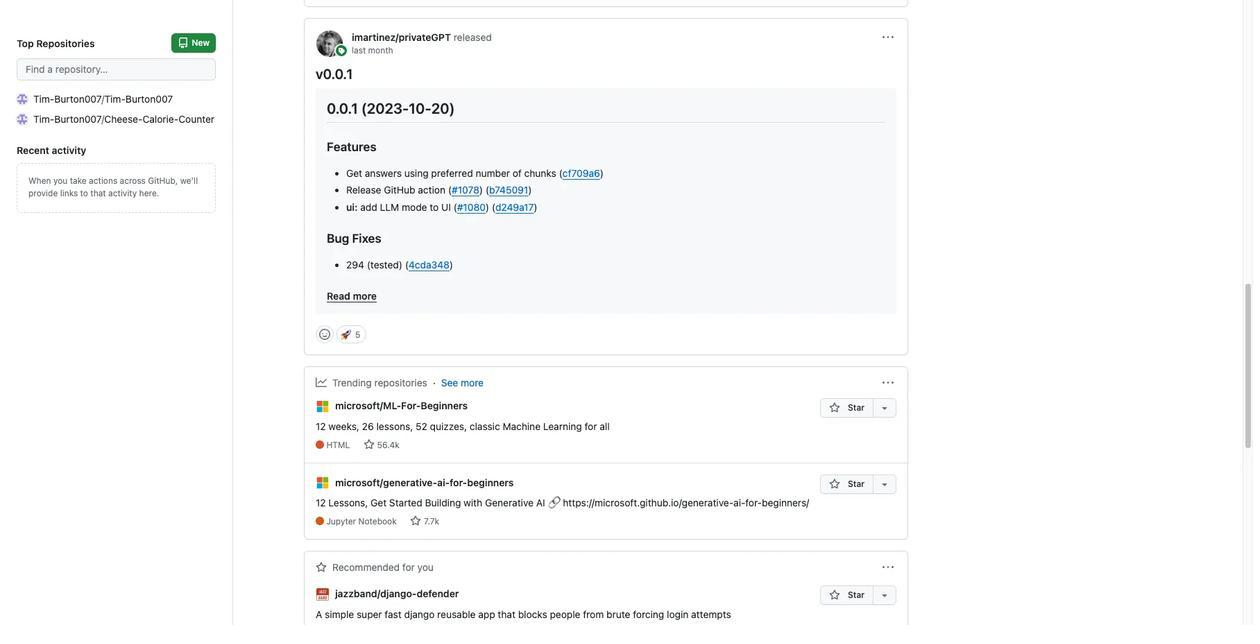 Task type: locate. For each thing, give the bounding box(es) containing it.
1 vertical spatial feed item heading menu image
[[883, 377, 894, 388]]

1 vertical spatial ai-
[[734, 497, 745, 509]]

star image
[[829, 402, 840, 413], [829, 479, 840, 490], [829, 590, 840, 601]]

more inside card preview element
[[353, 290, 377, 302]]

1 vertical spatial star image
[[410, 516, 421, 527]]

#1080
[[457, 201, 486, 213]]

5
[[355, 329, 360, 340]]

microsoft/ml-for-beginners link
[[335, 399, 468, 413]]

0.0.1
[[327, 100, 358, 117]]

card preview element
[[316, 88, 897, 314]]

more right read
[[353, 290, 377, 302]]

1 vertical spatial star
[[846, 479, 865, 489]]

feed item heading menu image
[[883, 32, 894, 43], [883, 377, 894, 388]]

0 vertical spatial more
[[353, 290, 377, 302]]

0 horizontal spatial for-
[[450, 476, 467, 488]]

d249a17
[[495, 201, 534, 213]]

1 vertical spatial activity
[[108, 188, 137, 198]]

0 vertical spatial get
[[346, 167, 362, 179]]

add this repository to a list image
[[879, 479, 890, 490], [879, 590, 890, 601]]

0 vertical spatial star
[[846, 402, 865, 413]]

2 star image from the top
[[829, 479, 840, 490]]

star button
[[820, 398, 873, 418], [820, 475, 873, 494], [820, 586, 873, 605]]

star image down 26
[[363, 439, 374, 450]]

for up "jazzband/django-defender"
[[402, 562, 415, 573]]

1 horizontal spatial activity
[[108, 188, 137, 198]]

2 star button from the top
[[820, 475, 873, 494]]

1 feed item heading menu image from the top
[[883, 32, 894, 43]]

repo details element for classic
[[316, 439, 610, 452]]

microsoft/generative-ai-for-beginners
[[335, 476, 514, 488]]

3 star image from the top
[[829, 590, 840, 601]]

jupyter
[[326, 517, 356, 527]]

fixes
[[352, 231, 381, 246]]

1 horizontal spatial that
[[498, 608, 516, 620]]

bug fixes
[[327, 231, 381, 246]]

0 horizontal spatial for
[[402, 562, 415, 573]]

ui:
[[346, 201, 358, 213]]

quizzes,
[[430, 421, 467, 432]]

more right see
[[461, 377, 484, 388]]

ai- left the beginners/
[[734, 497, 745, 509]]

1 vertical spatial star button
[[820, 475, 873, 494]]

ai- up building
[[437, 476, 450, 488]]

1 vertical spatial for-
[[745, 497, 762, 509]]

add or remove reactions image
[[319, 329, 330, 340]]

when
[[28, 176, 51, 186]]

all
[[600, 421, 610, 432]]

burton007
[[54, 93, 101, 105], [126, 93, 173, 105], [54, 113, 101, 125]]

0 vertical spatial that
[[90, 188, 106, 198]]

1 horizontal spatial get
[[371, 497, 387, 509]]

take
[[70, 176, 87, 186]]

( right chunks
[[559, 167, 562, 179]]

1 horizontal spatial for
[[585, 421, 597, 432]]

0 vertical spatial feed item heading menu image
[[883, 32, 894, 43]]

with
[[464, 497, 482, 509]]

counter
[[178, 113, 215, 125]]

action
[[418, 184, 446, 196]]

/
[[101, 93, 104, 105], [101, 113, 104, 125]]

0 vertical spatial repo details element
[[316, 439, 610, 452]]

( right "(tested)"
[[405, 259, 409, 270]]

a simple super fast django reusable app that blocks people from brute forcing login attempts
[[316, 608, 731, 620]]

1 horizontal spatial star image
[[410, 516, 421, 527]]

tim- right tim burton007 icon
[[33, 93, 54, 105]]

to
[[80, 188, 88, 198], [430, 201, 439, 213]]

/ up cheese-
[[101, 93, 104, 105]]

2 star from the top
[[846, 479, 865, 489]]

Find a repository… text field
[[17, 58, 216, 80]]

🚀 5
[[340, 327, 360, 341]]

star image for forcing
[[829, 590, 840, 601]]

0 vertical spatial star button
[[820, 398, 873, 418]]

you up "links"
[[53, 176, 68, 186]]

0 vertical spatial star image
[[363, 439, 374, 450]]

0 vertical spatial ai-
[[437, 476, 450, 488]]

2 repo details element from the top
[[316, 516, 809, 528]]

that right the app
[[498, 608, 516, 620]]

1 horizontal spatial for-
[[745, 497, 762, 509]]

login
[[667, 608, 689, 620]]

2 vertical spatial star image
[[829, 590, 840, 601]]

0 vertical spatial to
[[80, 188, 88, 198]]

preferred
[[431, 167, 473, 179]]

beginners
[[467, 476, 514, 488]]

burton007 down the tim-burton007 / tim-burton007
[[54, 113, 101, 125]]

0 horizontal spatial ai-
[[437, 476, 450, 488]]

1 vertical spatial 12
[[316, 497, 326, 509]]

0 horizontal spatial activity
[[52, 144, 86, 156]]

repo details element
[[316, 439, 610, 452], [316, 516, 809, 528]]

to left the ui
[[430, 201, 439, 213]]

simple
[[325, 608, 354, 620]]

add or remove reactions element
[[316, 325, 334, 343]]

recommended
[[332, 562, 400, 573]]

defender
[[417, 588, 459, 600]]

html
[[326, 440, 350, 450]]

(
[[559, 167, 562, 179], [448, 184, 452, 196], [486, 184, 489, 196], [454, 201, 457, 213], [492, 201, 495, 213], [405, 259, 409, 270]]

2 vertical spatial star
[[846, 590, 865, 600]]

3 star button from the top
[[820, 586, 873, 605]]

1 vertical spatial star image
[[829, 479, 840, 490]]

tim-burton007 / cheese-calorie-counter
[[33, 113, 215, 125]]

calorie-
[[143, 113, 178, 125]]

1 star from the top
[[846, 402, 865, 413]]

1 vertical spatial to
[[430, 201, 439, 213]]

for left all
[[585, 421, 597, 432]]

you up defender
[[417, 562, 434, 573]]

burton007 up the calorie-
[[126, 93, 173, 105]]

get up notebook
[[371, 497, 387, 509]]

star image
[[363, 439, 374, 450], [410, 516, 421, 527]]

more
[[353, 290, 377, 302], [461, 377, 484, 388]]

/ for tim-
[[101, 93, 104, 105]]

https://microsoft.github.io/generative-
[[563, 497, 734, 509]]

star image left 7.7k on the bottom left of page
[[410, 516, 421, 527]]

read more link
[[327, 283, 885, 303]]

2 vertical spatial star button
[[820, 586, 873, 605]]

0 vertical spatial add this repository to a list image
[[879, 479, 890, 490]]

1 horizontal spatial to
[[430, 201, 439, 213]]

repo details element containing jupyter notebook
[[316, 516, 809, 528]]

26
[[362, 421, 374, 432]]

beginners
[[421, 400, 468, 412]]

0 horizontal spatial more
[[353, 290, 377, 302]]

1 add this repository to a list image from the top
[[879, 479, 890, 490]]

tim- right cheese calorie counter image
[[33, 113, 54, 125]]

2 / from the top
[[101, 113, 104, 125]]

1 12 from the top
[[316, 421, 326, 432]]

3 star from the top
[[846, 590, 865, 600]]

tim- up cheese-
[[104, 93, 126, 105]]

@microsoft profile image
[[316, 476, 330, 490]]

0 horizontal spatial that
[[90, 188, 106, 198]]

activity up take
[[52, 144, 86, 156]]

0 vertical spatial 12
[[316, 421, 326, 432]]

0 vertical spatial star image
[[829, 402, 840, 413]]

1 vertical spatial get
[[371, 497, 387, 509]]

get inside get answers using preferred number of chunks ( cf709a6 ) release github action ( #1078 ) ( b745091 ) ui: add llm mode to ui ( #1080 ) ( d249a17 )
[[346, 167, 362, 179]]

1 vertical spatial for
[[402, 562, 415, 573]]

/ for cheese-
[[101, 113, 104, 125]]

top repositories
[[17, 37, 95, 49]]

0 horizontal spatial star image
[[363, 439, 374, 450]]

1 repo details element from the top
[[316, 439, 610, 452]]

@jazzband profile image
[[316, 588, 330, 601]]

activity down across on the left top of page
[[108, 188, 137, 198]]

12 weeks, 26 lessons, 52 quizzes, classic machine learning for all
[[316, 421, 610, 432]]

0 vertical spatial you
[[53, 176, 68, 186]]

1 vertical spatial add this repository to a list image
[[879, 590, 890, 601]]

beginners/
[[762, 497, 809, 509]]

that down actions on the left of the page
[[90, 188, 106, 198]]

12 down @microsoft profile image
[[316, 421, 326, 432]]

1 horizontal spatial ai-
[[734, 497, 745, 509]]

feed tag image
[[336, 45, 347, 56]]

activity inside when you take actions across github, we'll provide links to that activity here.
[[108, 188, 137, 198]]

bug
[[327, 231, 349, 246]]

)
[[600, 167, 604, 179], [479, 184, 483, 196], [528, 184, 532, 196], [486, 201, 489, 213], [534, 201, 537, 213], [450, 259, 453, 270]]

2 12 from the top
[[316, 497, 326, 509]]

get
[[346, 167, 362, 179], [371, 497, 387, 509]]

1 / from the top
[[101, 93, 104, 105]]

52
[[416, 421, 427, 432]]

12
[[316, 421, 326, 432], [316, 497, 326, 509]]

0 horizontal spatial to
[[80, 188, 88, 198]]

that
[[90, 188, 106, 198], [498, 608, 516, 620]]

from
[[583, 608, 604, 620]]

tim- for tim-burton007
[[33, 93, 54, 105]]

2 add this repository to a list image from the top
[[879, 590, 890, 601]]

across
[[120, 176, 146, 186]]

get up release
[[346, 167, 362, 179]]

repo details element for generative
[[316, 516, 809, 528]]

burton007 down top repositories search box
[[54, 93, 101, 105]]

weeks,
[[329, 421, 359, 432]]

fast
[[385, 608, 402, 620]]

trending
[[332, 377, 372, 388]]

jupyter notebook
[[326, 517, 397, 527]]

🔗
[[548, 497, 560, 509]]

lessons,
[[329, 497, 368, 509]]

to down take
[[80, 188, 88, 198]]

blocks
[[518, 608, 547, 620]]

0 vertical spatial for-
[[450, 476, 467, 488]]

294
[[346, 259, 364, 270]]

7.7k
[[424, 517, 439, 527]]

burton007 for tim-
[[54, 93, 101, 105]]

activity
[[52, 144, 86, 156], [108, 188, 137, 198]]

1 vertical spatial repo details element
[[316, 516, 809, 528]]

imartinez/privategpt link
[[352, 32, 451, 43]]

llm
[[380, 201, 399, 213]]

machine
[[503, 421, 541, 432]]

classic
[[470, 421, 500, 432]]

/ down the tim-burton007 / tim-burton007
[[101, 113, 104, 125]]

1 vertical spatial you
[[417, 562, 434, 573]]

repo details element down 12 weeks, 26 lessons, 52 quizzes, classic machine learning for all
[[316, 439, 610, 452]]

ai
[[536, 497, 545, 509]]

microsoft/generative-ai-for-beginners link
[[335, 475, 514, 490]]

repo details element containing html
[[316, 439, 610, 452]]

imartinez/privategpt released
[[352, 32, 492, 43]]

0.0.1 (2023-10-20)
[[327, 100, 455, 117]]

for-
[[450, 476, 467, 488], [745, 497, 762, 509]]

1 horizontal spatial more
[[461, 377, 484, 388]]

🚀
[[340, 327, 351, 341]]

b745091 link
[[489, 184, 528, 196]]

1 vertical spatial /
[[101, 113, 104, 125]]

v0.0.1
[[316, 66, 353, 82]]

0 horizontal spatial get
[[346, 167, 362, 179]]

0 vertical spatial /
[[101, 93, 104, 105]]

12 down @microsoft profile icon
[[316, 497, 326, 509]]

12 for 12 lessons, get started building with generative ai 🔗 https://microsoft.github.io/generative-ai-for-beginners/
[[316, 497, 326, 509]]

repo details element down the 12 lessons, get started building with generative ai 🔗 https://microsoft.github.io/generative-ai-for-beginners/
[[316, 516, 809, 528]]

0 horizontal spatial you
[[53, 176, 68, 186]]



Task type: describe. For each thing, give the bounding box(es) containing it.
see
[[441, 377, 458, 388]]

django
[[404, 608, 435, 620]]

tim burton007 image
[[17, 93, 28, 104]]

provide
[[28, 188, 58, 198]]

last month
[[352, 45, 393, 56]]

we'll
[[180, 176, 198, 186]]

0 vertical spatial for
[[585, 421, 597, 432]]

to inside get answers using preferred number of chunks ( cf709a6 ) release github action ( #1078 ) ( b745091 ) ui: add llm mode to ui ( #1080 ) ( d249a17 )
[[430, 201, 439, 213]]

cheese calorie counter image
[[17, 113, 28, 125]]

#1078
[[452, 184, 479, 196]]

new
[[192, 37, 210, 48]]

b745091
[[489, 184, 528, 196]]

cf709a6
[[562, 167, 600, 179]]

features
[[327, 139, 377, 154]]

that inside when you take actions across github, we'll provide links to that activity here.
[[90, 188, 106, 198]]

get answers using preferred number of chunks ( cf709a6 ) release github action ( #1078 ) ( b745091 ) ui: add llm mode to ui ( #1080 ) ( d249a17 )
[[346, 167, 604, 213]]

jazzband/django-
[[335, 588, 417, 600]]

actions
[[89, 176, 117, 186]]

add this repository to a list image for a simple super fast django reusable app that blocks people from brute forcing login attempts
[[879, 590, 890, 601]]

cheese-
[[104, 113, 143, 125]]

released
[[454, 32, 492, 43]]

( down preferred
[[448, 184, 452, 196]]

star image for beginners/
[[829, 479, 840, 490]]

recommended for you
[[332, 562, 434, 573]]

56.4k
[[377, 440, 399, 450]]

feed item heading menu image
[[883, 562, 894, 573]]

top
[[17, 37, 34, 49]]

last
[[352, 45, 366, 56]]

( right the ui
[[454, 201, 457, 213]]

#1078 link
[[452, 184, 479, 196]]

( down number
[[486, 184, 489, 196]]

tim- for cheese-calorie-counter
[[33, 113, 54, 125]]

a
[[316, 608, 322, 620]]

here.
[[139, 188, 159, 198]]

1 star image from the top
[[829, 402, 840, 413]]

recent activity
[[17, 144, 86, 156]]

10-
[[409, 100, 431, 117]]

using
[[404, 167, 429, 179]]

github,
[[148, 176, 178, 186]]

recent
[[17, 144, 49, 156]]

repositories
[[374, 377, 427, 388]]

new link
[[172, 33, 216, 53]]

learning
[[543, 421, 582, 432]]

ui
[[441, 201, 451, 213]]

star image for started
[[410, 516, 421, 527]]

app
[[478, 608, 495, 620]]

4cda348
[[409, 259, 450, 270]]

github
[[384, 184, 415, 196]]

1 star button from the top
[[820, 398, 873, 418]]

month
[[368, 45, 393, 56]]

add this repository to a list image
[[879, 402, 890, 413]]

star button for beginners/
[[820, 475, 873, 494]]

4cda348 link
[[409, 259, 450, 270]]

2 feed item heading menu image from the top
[[883, 377, 894, 388]]

294 (tested) ( 4cda348 )
[[346, 259, 453, 270]]

people
[[550, 608, 580, 620]]

chunks
[[524, 167, 556, 179]]

·
[[433, 377, 436, 388]]

started
[[389, 497, 422, 509]]

microsoft/ml-
[[335, 400, 401, 412]]

star for forcing
[[846, 590, 865, 600]]

add
[[360, 201, 377, 213]]

read
[[327, 290, 350, 302]]

graph image
[[316, 377, 327, 388]]

@microsoft profile image
[[316, 400, 330, 414]]

to inside when you take actions across github, we'll provide links to that activity here.
[[80, 188, 88, 198]]

1 vertical spatial that
[[498, 608, 516, 620]]

release
[[346, 184, 381, 196]]

d249a17 link
[[495, 201, 534, 213]]

star button for forcing
[[820, 586, 873, 605]]

12 for 12 weeks, 26 lessons, 52 quizzes, classic machine learning for all
[[316, 421, 326, 432]]

reusable
[[437, 608, 476, 620]]

1 vertical spatial more
[[461, 377, 484, 388]]

burton007 for cheese-
[[54, 113, 101, 125]]

forcing
[[633, 608, 664, 620]]

Top Repositories search field
[[17, 58, 216, 80]]

7.7k link
[[410, 516, 439, 527]]

microsoft/generative-
[[335, 476, 437, 488]]

attempts
[[691, 608, 731, 620]]

1 horizontal spatial you
[[417, 562, 434, 573]]

see more link
[[441, 375, 484, 390]]

repositories
[[36, 37, 95, 49]]

generative
[[485, 497, 534, 509]]

add this repository to a list image for 12 lessons, get started building with generative ai 🔗 https://microsoft.github.io/generative-ai-for-beginners/
[[879, 479, 890, 490]]

( right the '#1080' link
[[492, 201, 495, 213]]

imartinez/privategpt
[[352, 32, 451, 43]]

notebook
[[358, 517, 397, 527]]

building
[[425, 497, 461, 509]]

star image for lessons,
[[363, 439, 374, 450]]

of
[[513, 167, 522, 179]]

cf709a6 link
[[562, 167, 600, 179]]

microsoft/ml-for-beginners
[[335, 400, 468, 412]]

tim-burton007 / tim-burton007
[[33, 93, 173, 105]]

for-
[[401, 400, 421, 412]]

0 vertical spatial activity
[[52, 144, 86, 156]]

#1080 link
[[457, 201, 486, 213]]

you inside when you take actions across github, we'll provide links to that activity here.
[[53, 176, 68, 186]]

repo rec icon image
[[316, 562, 327, 573]]

56.4k link
[[363, 439, 399, 450]]

super
[[357, 608, 382, 620]]

lessons,
[[376, 421, 413, 432]]

@imartinez profile image
[[316, 30, 343, 58]]

star for beginners/
[[846, 479, 865, 489]]

read more
[[327, 290, 377, 302]]



Task type: vqa. For each thing, say whether or not it's contained in the screenshot.
rightmost the Sep
no



